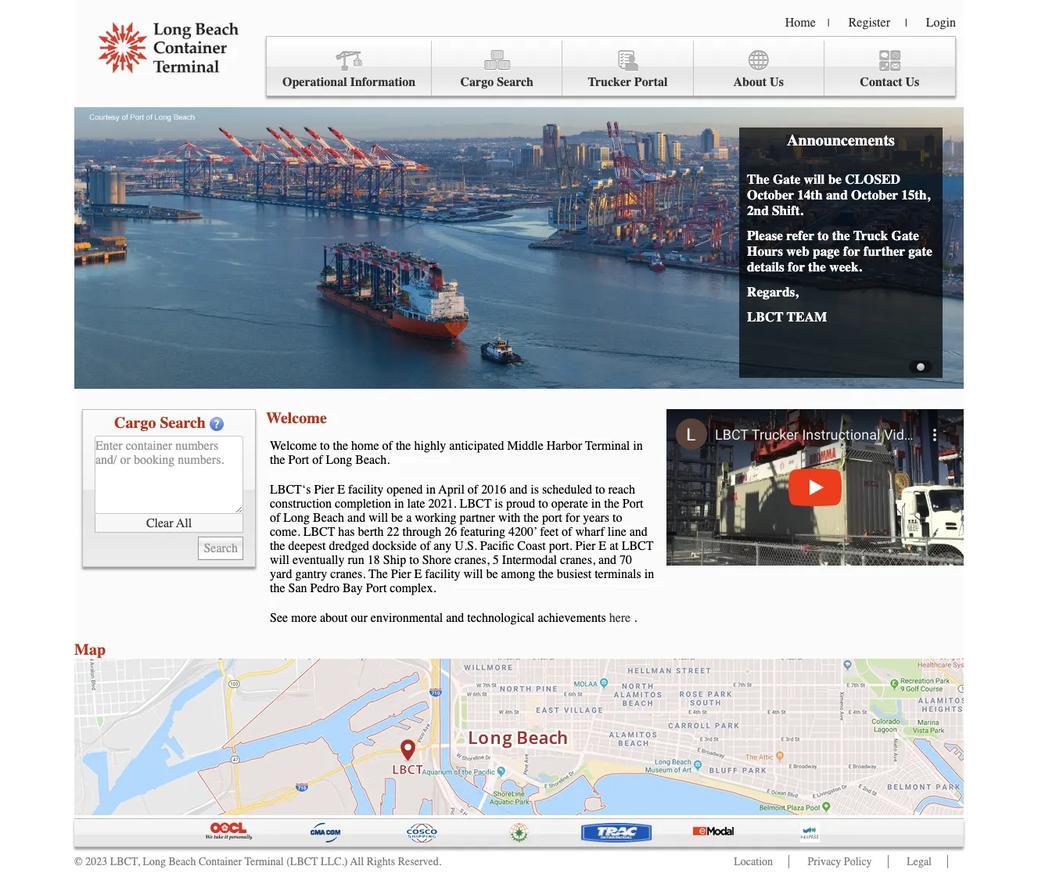 Task type: locate. For each thing, give the bounding box(es) containing it.
long left the beach.
[[326, 453, 352, 467]]

the inside the gate will be closed october 14th and october 15th, 2nd shift.
[[747, 171, 770, 187]]

1 horizontal spatial search
[[497, 75, 534, 89]]

0 vertical spatial port
[[288, 453, 309, 467]]

terminal
[[585, 439, 630, 453], [244, 855, 284, 868]]

is left proud
[[495, 497, 503, 511]]

1 vertical spatial all
[[350, 855, 364, 868]]

to left the home
[[320, 439, 330, 453]]

1 horizontal spatial gate
[[892, 228, 919, 243]]

0 vertical spatial beach
[[313, 511, 344, 525]]

facility
[[348, 483, 384, 497], [425, 567, 461, 581]]

1 horizontal spatial us
[[906, 75, 920, 89]]

to right proud
[[538, 497, 548, 511]]

1 vertical spatial port
[[623, 497, 643, 511]]

in right operate
[[591, 497, 601, 511]]

the
[[747, 171, 770, 187], [369, 567, 388, 581]]

lbct's
[[270, 483, 311, 497]]

for right details
[[788, 259, 805, 275]]

terminal right harbor
[[585, 439, 630, 453]]

information
[[350, 75, 416, 89]]

intermodal
[[502, 553, 557, 567]]

15th,
[[901, 187, 930, 203]]

is left scheduled
[[531, 483, 539, 497]]

location
[[734, 855, 773, 868]]

2 vertical spatial be
[[486, 567, 498, 581]]

2 us from the left
[[906, 75, 920, 89]]

u.s.
[[455, 539, 477, 553]]

beach inside lbct's pier e facility opened in april of 2016 and is scheduled to reach construction completion in late 2021.  lbct is proud to operate in the port of long beach and will be a working partner with the port for years to come.  lbct has berth 22 through 26 featuring 4200' feet of wharf line and the deepest dredged dockside of any u.s. pacific coast port. pier e at lbct will eventually run 18 ship to shore cranes, 5 intermodal cranes, and 70 yard gantry cranes. the pier e facility will be among the busiest terminals in the san pedro bay port complex.
[[313, 511, 344, 525]]

login link
[[926, 16, 956, 30]]

please
[[747, 228, 783, 243]]

web
[[786, 243, 810, 259]]

dredged
[[329, 539, 369, 553]]

be left a
[[391, 511, 403, 525]]

team
[[787, 309, 827, 325]]

be
[[828, 171, 842, 187], [391, 511, 403, 525], [486, 567, 498, 581]]

welcome inside welcome to the home of the highly anticipated middle harbor terminal in the port of long beach.
[[270, 439, 317, 453]]

1 vertical spatial beach
[[169, 855, 196, 868]]

0 vertical spatial cargo
[[460, 75, 494, 89]]

lbct up featuring
[[460, 497, 492, 511]]

1 horizontal spatial cargo search
[[460, 75, 534, 89]]

welcome
[[266, 409, 327, 427], [270, 439, 317, 453]]

1 vertical spatial welcome
[[270, 439, 317, 453]]

0 horizontal spatial for
[[565, 511, 580, 525]]

0 vertical spatial be
[[828, 171, 842, 187]]

and left technological
[[446, 611, 464, 625]]

long inside lbct's pier e facility opened in april of 2016 and is scheduled to reach construction completion in late 2021.  lbct is proud to operate in the port of long beach and will be a working partner with the port for years to come.  lbct has berth 22 through 26 featuring 4200' feet of wharf line and the deepest dredged dockside of any u.s. pacific coast port. pier e at lbct will eventually run 18 ship to shore cranes, 5 intermodal cranes, and 70 yard gantry cranes. the pier e facility will be among the busiest terminals in the san pedro bay port complex.
[[283, 511, 310, 525]]

gate inside please refer to the truck gate hours web page for further gate details for the week.
[[892, 228, 919, 243]]

0 horizontal spatial us
[[770, 75, 784, 89]]

long right lbct,
[[143, 855, 166, 868]]

e left at
[[599, 539, 606, 553]]

1 vertical spatial cargo
[[114, 414, 156, 432]]

beach
[[313, 511, 344, 525], [169, 855, 196, 868]]

beach up dredged on the left bottom of page
[[313, 511, 344, 525]]

clear all
[[146, 516, 192, 530]]

all
[[176, 516, 192, 530], [350, 855, 364, 868]]

feet
[[540, 525, 559, 539]]

0 vertical spatial e
[[337, 483, 345, 497]]

complex.
[[390, 581, 436, 595]]

will down 'announcements'
[[804, 171, 825, 187]]

to right ship at the left of page
[[409, 553, 419, 567]]

gate right truck
[[892, 228, 919, 243]]

1 horizontal spatial cranes,
[[560, 553, 595, 567]]

long
[[326, 453, 352, 467], [283, 511, 310, 525], [143, 855, 166, 868]]

the right among
[[538, 567, 554, 581]]

will inside the gate will be closed october 14th and october 15th, 2nd shift.
[[804, 171, 825, 187]]

0 vertical spatial facility
[[348, 483, 384, 497]]

0 horizontal spatial pier
[[314, 483, 334, 497]]

october up please
[[747, 187, 794, 203]]

all inside clear all button
[[176, 516, 192, 530]]

1 | from the left
[[828, 16, 830, 30]]

to right refer
[[818, 228, 829, 243]]

here
[[609, 611, 631, 625]]

0 horizontal spatial cargo search
[[114, 414, 206, 432]]

will down come.
[[270, 553, 289, 567]]

0 vertical spatial cargo search
[[460, 75, 534, 89]]

working
[[415, 511, 457, 525]]

facility down the beach.
[[348, 483, 384, 497]]

berth
[[358, 525, 384, 539]]

the up line
[[604, 497, 619, 511]]

beach.
[[355, 453, 390, 467]]

achievements
[[538, 611, 606, 625]]

us right about in the top right of the page
[[770, 75, 784, 89]]

0 horizontal spatial the
[[369, 567, 388, 581]]

18
[[368, 553, 380, 567]]

highly
[[414, 439, 446, 453]]

1 horizontal spatial october
[[851, 187, 898, 203]]

0 vertical spatial welcome
[[266, 409, 327, 427]]

0 vertical spatial long
[[326, 453, 352, 467]]

scheduled
[[542, 483, 592, 497]]

1 vertical spatial long
[[283, 511, 310, 525]]

2023
[[85, 855, 107, 868]]

clear
[[146, 516, 173, 530]]

1 horizontal spatial |
[[905, 16, 907, 30]]

gate
[[773, 171, 801, 187], [892, 228, 919, 243]]

|
[[828, 16, 830, 30], [905, 16, 907, 30]]

in up 'reach'
[[633, 439, 643, 453]]

to
[[818, 228, 829, 243], [320, 439, 330, 453], [595, 483, 605, 497], [538, 497, 548, 511], [613, 511, 622, 525], [409, 553, 419, 567]]

and up dredged on the left bottom of page
[[347, 511, 366, 525]]

for right page
[[843, 243, 860, 259]]

further
[[864, 243, 905, 259]]

1 horizontal spatial terminal
[[585, 439, 630, 453]]

the left week.
[[808, 259, 826, 275]]

pier right port.
[[576, 539, 596, 553]]

port inside welcome to the home of the highly anticipated middle harbor terminal in the port of long beach.
[[288, 453, 309, 467]]

of right the feet
[[562, 525, 572, 539]]

2 horizontal spatial e
[[599, 539, 606, 553]]

week.
[[830, 259, 862, 275]]

e
[[337, 483, 345, 497], [599, 539, 606, 553], [414, 567, 422, 581]]

menu bar
[[266, 36, 956, 96]]

truck
[[853, 228, 888, 243]]

in
[[633, 439, 643, 453], [426, 483, 436, 497], [394, 497, 404, 511], [591, 497, 601, 511], [644, 567, 654, 581]]

1 vertical spatial the
[[369, 567, 388, 581]]

us right the contact
[[906, 75, 920, 89]]

0 horizontal spatial search
[[160, 414, 206, 432]]

0 horizontal spatial terminal
[[244, 855, 284, 868]]

0 horizontal spatial is
[[495, 497, 503, 511]]

2 horizontal spatial long
[[326, 453, 352, 467]]

0 vertical spatial search
[[497, 75, 534, 89]]

0 vertical spatial all
[[176, 516, 192, 530]]

gate up shift.
[[773, 171, 801, 187]]

beach left container
[[169, 855, 196, 868]]

0 vertical spatial the
[[747, 171, 770, 187]]

| left login link
[[905, 16, 907, 30]]

search
[[497, 75, 534, 89], [160, 414, 206, 432]]

cargo search
[[460, 75, 534, 89], [114, 414, 206, 432]]

the right run
[[369, 567, 388, 581]]

1 vertical spatial e
[[599, 539, 606, 553]]

of
[[382, 439, 393, 453], [312, 453, 323, 467], [468, 483, 478, 497], [270, 511, 280, 525], [562, 525, 572, 539], [420, 539, 431, 553]]

trucker portal link
[[563, 41, 694, 96]]

1 horizontal spatial long
[[283, 511, 310, 525]]

0 horizontal spatial all
[[176, 516, 192, 530]]

will left 5
[[464, 567, 483, 581]]

for inside lbct's pier e facility opened in april of 2016 and is scheduled to reach construction completion in late 2021.  lbct is proud to operate in the port of long beach and will be a working partner with the port for years to come.  lbct has berth 22 through 26 featuring 4200' feet of wharf line and the deepest dredged dockside of any u.s. pacific coast port. pier e at lbct will eventually run 18 ship to shore cranes, 5 intermodal cranes, and 70 yard gantry cranes. the pier e facility will be among the busiest terminals in the san pedro bay port complex.
[[565, 511, 580, 525]]

in inside welcome to the home of the highly anticipated middle harbor terminal in the port of long beach.
[[633, 439, 643, 453]]

cranes, down wharf
[[560, 553, 595, 567]]

0 horizontal spatial beach
[[169, 855, 196, 868]]

clear all button
[[95, 514, 243, 533]]

2 cranes, from the left
[[560, 553, 595, 567]]

2 vertical spatial long
[[143, 855, 166, 868]]

welcome to the home of the highly anticipated middle harbor terminal in the port of long beach.
[[270, 439, 643, 467]]

1 horizontal spatial pier
[[391, 567, 411, 581]]

1 cranes, from the left
[[455, 553, 490, 567]]

about us link
[[694, 41, 824, 96]]

1 horizontal spatial is
[[531, 483, 539, 497]]

with
[[498, 511, 521, 525]]

lbct down regards,​
[[747, 309, 784, 325]]

us inside "link"
[[770, 75, 784, 89]]

1 horizontal spatial port
[[366, 581, 387, 595]]

0 vertical spatial gate
[[773, 171, 801, 187]]

port right the 'bay'
[[366, 581, 387, 595]]

the left the home
[[333, 439, 348, 453]]

1 horizontal spatial the
[[747, 171, 770, 187]]

0 horizontal spatial gate
[[773, 171, 801, 187]]

0 horizontal spatial october
[[747, 187, 794, 203]]

0 horizontal spatial port
[[288, 453, 309, 467]]

port up "lbct's" at the left bottom
[[288, 453, 309, 467]]

2 vertical spatial port
[[366, 581, 387, 595]]

us
[[770, 75, 784, 89], [906, 75, 920, 89]]

4200'
[[509, 525, 537, 539]]

location link
[[734, 855, 773, 868]]

is
[[531, 483, 539, 497], [495, 497, 503, 511]]

long down "lbct's" at the left bottom
[[283, 511, 310, 525]]

2 october from the left
[[851, 187, 898, 203]]

2 horizontal spatial for
[[843, 243, 860, 259]]

.
[[634, 611, 637, 625]]

cranes, left 5
[[455, 553, 490, 567]]

come.
[[270, 525, 300, 539]]

1 vertical spatial terminal
[[244, 855, 284, 868]]

1 vertical spatial facility
[[425, 567, 461, 581]]

2 horizontal spatial port
[[623, 497, 643, 511]]

1 horizontal spatial facility
[[425, 567, 461, 581]]

environmental
[[371, 611, 443, 625]]

in right "late"
[[426, 483, 436, 497]]

1 vertical spatial be
[[391, 511, 403, 525]]

| right home
[[828, 16, 830, 30]]

2 horizontal spatial be
[[828, 171, 842, 187]]

pier down dockside
[[391, 567, 411, 581]]

cargo search link
[[432, 41, 563, 96]]

2016
[[481, 483, 506, 497]]

0 horizontal spatial |
[[828, 16, 830, 30]]

for right port
[[565, 511, 580, 525]]

1 us from the left
[[770, 75, 784, 89]]

the left the san
[[270, 581, 285, 595]]

lbct,
[[110, 855, 140, 868]]

terminal left (lbct
[[244, 855, 284, 868]]

partner
[[460, 511, 495, 525]]

middle
[[507, 439, 544, 453]]

facility down any
[[425, 567, 461, 581]]

terminal inside welcome to the home of the highly anticipated middle harbor terminal in the port of long beach.
[[585, 439, 630, 453]]

2 horizontal spatial pier
[[576, 539, 596, 553]]

port up line
[[623, 497, 643, 511]]

e up has
[[337, 483, 345, 497]]

rights
[[367, 855, 395, 868]]

the up 2nd
[[747, 171, 770, 187]]

0 horizontal spatial cranes,
[[455, 553, 490, 567]]

1 horizontal spatial beach
[[313, 511, 344, 525]]

cargo
[[460, 75, 494, 89], [114, 414, 156, 432]]

e left shore
[[414, 567, 422, 581]]

2 vertical spatial e
[[414, 567, 422, 581]]

2 vertical spatial pier
[[391, 567, 411, 581]]

1 horizontal spatial cargo
[[460, 75, 494, 89]]

5
[[493, 553, 499, 567]]

pier right "lbct's" at the left bottom
[[314, 483, 334, 497]]

of right the home
[[382, 439, 393, 453]]

©
[[74, 855, 83, 868]]

any
[[434, 539, 452, 553]]

None submit
[[198, 537, 243, 560]]

cranes,
[[455, 553, 490, 567], [560, 553, 595, 567]]

of up construction
[[312, 453, 323, 467]]

the up yard
[[270, 539, 285, 553]]

be left closed on the top right
[[828, 171, 842, 187]]

all right clear
[[176, 516, 192, 530]]

about
[[733, 75, 767, 89]]

busiest
[[557, 567, 592, 581]]

0 horizontal spatial be
[[391, 511, 403, 525]]

all right llc.)
[[350, 855, 364, 868]]

the inside lbct's pier e facility opened in april of 2016 and is scheduled to reach construction completion in late 2021.  lbct is proud to operate in the port of long beach and will be a working partner with the port for years to come.  lbct has berth 22 through 26 featuring 4200' feet of wharf line and the deepest dredged dockside of any u.s. pacific coast port. pier e at lbct will eventually run 18 ship to shore cranes, 5 intermodal cranes, and 70 yard gantry cranes. the pier e facility will be among the busiest terminals in the san pedro bay port complex.
[[369, 567, 388, 581]]

gate inside the gate will be closed october 14th and october 15th, 2nd shift.
[[773, 171, 801, 187]]

0 vertical spatial terminal
[[585, 439, 630, 453]]

1 vertical spatial gate
[[892, 228, 919, 243]]

october up truck
[[851, 187, 898, 203]]

lbct left has
[[303, 525, 335, 539]]

the gate will be closed october 14th and october 15th, 2nd shift.
[[747, 171, 930, 218]]

1 horizontal spatial be
[[486, 567, 498, 581]]

the
[[832, 228, 850, 243], [808, 259, 826, 275], [333, 439, 348, 453], [396, 439, 411, 453], [270, 453, 285, 467], [604, 497, 619, 511], [524, 511, 539, 525], [270, 539, 285, 553], [538, 567, 554, 581], [270, 581, 285, 595]]

be left among
[[486, 567, 498, 581]]



Task type: vqa. For each thing, say whether or not it's contained in the screenshot.
© 2023 LBCT, LONG BEACH CONTAINER TERMINAL (LBCT LLC.) ALL RIGHTS RESERVED.
yes



Task type: describe. For each thing, give the bounding box(es) containing it.
us for about us
[[770, 75, 784, 89]]

cranes.
[[330, 567, 366, 581]]

about us
[[733, 75, 784, 89]]

featuring
[[460, 525, 505, 539]]

deepest
[[288, 539, 326, 553]]

terminals
[[595, 567, 641, 581]]

late
[[407, 497, 425, 511]]

the up "lbct's" at the left bottom
[[270, 453, 285, 467]]

1 horizontal spatial for
[[788, 259, 805, 275]]

reserved.
[[398, 855, 442, 868]]

more
[[291, 611, 317, 625]]

to inside welcome to the home of the highly anticipated middle harbor terminal in the port of long beach.
[[320, 439, 330, 453]]

cargo inside menu bar
[[460, 75, 494, 89]]

shore
[[422, 553, 451, 567]]

and left 70
[[598, 553, 617, 567]]

among
[[501, 567, 535, 581]]

ship
[[383, 553, 406, 567]]

legal link
[[907, 855, 932, 868]]

see
[[270, 611, 288, 625]]

operational information link
[[267, 41, 432, 96]]

run
[[348, 553, 364, 567]]

the left highly
[[396, 439, 411, 453]]

at
[[610, 539, 619, 553]]

of down "lbct's" at the left bottom
[[270, 511, 280, 525]]

reach
[[608, 483, 635, 497]]

operate
[[551, 497, 588, 511]]

© 2023 lbct, long beach container terminal (lbct llc.) all rights reserved.
[[74, 855, 442, 868]]

to left 'reach'
[[595, 483, 605, 497]]

contact us
[[860, 75, 920, 89]]

2021.
[[428, 497, 457, 511]]

eventually
[[293, 553, 345, 567]]

operational information
[[282, 75, 416, 89]]

of left 2016 at bottom
[[468, 483, 478, 497]]

home
[[351, 439, 379, 453]]

opened
[[387, 483, 423, 497]]

welcome for welcome
[[266, 409, 327, 427]]

and right 2016 at bottom
[[509, 483, 528, 497]]

will left a
[[369, 511, 388, 525]]

menu bar containing operational information
[[266, 36, 956, 96]]

page
[[813, 243, 840, 259]]

register
[[849, 16, 890, 30]]

contact us link
[[824, 41, 955, 96]]

home
[[785, 16, 816, 30]]

of left any
[[420, 539, 431, 553]]

1 october from the left
[[747, 187, 794, 203]]

hours
[[747, 243, 783, 259]]

and right line
[[630, 525, 648, 539]]

14th and
[[797, 187, 848, 203]]

lbct right at
[[622, 539, 654, 553]]

privacy
[[808, 855, 841, 868]]

trucker portal
[[588, 75, 668, 89]]

line
[[608, 525, 627, 539]]

0 horizontal spatial e
[[337, 483, 345, 497]]

lbct's pier e facility opened in april of 2016 and is scheduled to reach construction completion in late 2021.  lbct is proud to operate in the port of long beach and will be a working partner with the port for years to come.  lbct has berth 22 through 26 featuring 4200' feet of wharf line and the deepest dredged dockside of any u.s. pacific coast port. pier e at lbct will eventually run 18 ship to shore cranes, 5 intermodal cranes, and 70 yard gantry cranes. the pier e facility will be among the busiest terminals in the san pedro bay port complex.
[[270, 483, 654, 595]]

welcome for welcome to the home of the highly anticipated middle harbor terminal in the port of long beach.
[[270, 439, 317, 453]]

announcements
[[787, 131, 895, 149]]

to inside please refer to the truck gate hours web page for further gate details for the week.
[[818, 228, 829, 243]]

0 horizontal spatial long
[[143, 855, 166, 868]]

2 | from the left
[[905, 16, 907, 30]]

Enter container numbers and/ or booking numbers. text field
[[95, 436, 243, 514]]

be inside the gate will be closed october 14th and october 15th, 2nd shift.
[[828, 171, 842, 187]]

cargo search inside cargo search link
[[460, 75, 534, 89]]

22
[[387, 525, 399, 539]]

portal
[[634, 75, 668, 89]]

to right years
[[613, 511, 622, 525]]

llc.)
[[321, 855, 348, 868]]

yard
[[270, 567, 292, 581]]

1 horizontal spatial all
[[350, 855, 364, 868]]

1 vertical spatial cargo search
[[114, 414, 206, 432]]

completion
[[335, 497, 391, 511]]

has
[[338, 525, 355, 539]]

the left port
[[524, 511, 539, 525]]

a
[[406, 511, 412, 525]]

long inside welcome to the home of the highly anticipated middle harbor terminal in the port of long beach.
[[326, 453, 352, 467]]

years
[[583, 511, 610, 525]]

see more about our environmental and technological achievements here .
[[270, 611, 637, 625]]

refer
[[786, 228, 814, 243]]

home link
[[785, 16, 816, 30]]

gate
[[909, 243, 932, 259]]

0 vertical spatial pier
[[314, 483, 334, 497]]

26
[[445, 525, 457, 539]]

closed
[[845, 171, 900, 187]]

port
[[542, 511, 562, 525]]

contact
[[860, 75, 903, 89]]

0 horizontal spatial facility
[[348, 483, 384, 497]]

construction
[[270, 497, 332, 511]]

us for contact us
[[906, 75, 920, 89]]

container
[[199, 855, 242, 868]]

0 horizontal spatial cargo
[[114, 414, 156, 432]]

1 vertical spatial pier
[[576, 539, 596, 553]]

wharf
[[575, 525, 605, 539]]

login
[[926, 16, 956, 30]]

1 horizontal spatial e
[[414, 567, 422, 581]]

in left "late"
[[394, 497, 404, 511]]

our
[[351, 611, 368, 625]]

register link
[[849, 16, 890, 30]]

through
[[403, 525, 441, 539]]

here link
[[609, 611, 631, 625]]

gantry
[[295, 567, 327, 581]]

operational
[[282, 75, 347, 89]]

in right 70
[[644, 567, 654, 581]]

lbct team
[[747, 309, 827, 325]]

the left truck
[[832, 228, 850, 243]]

pedro
[[310, 581, 339, 595]]

legal
[[907, 855, 932, 868]]

1 vertical spatial search
[[160, 414, 206, 432]]

port.
[[549, 539, 572, 553]]



